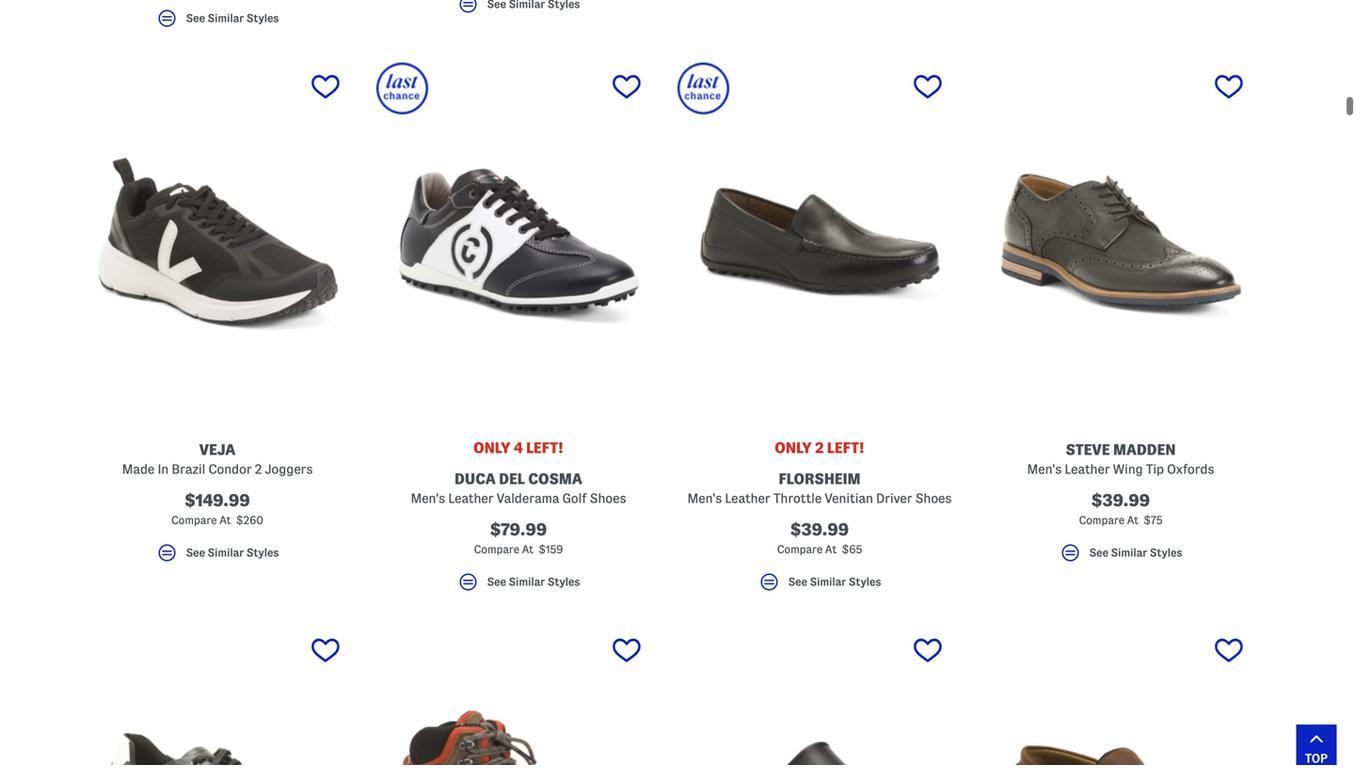 Task type: locate. For each thing, give the bounding box(es) containing it.
only inside 'duca del cosma men's leather valderama golf shoes $79.99 compare at              $159' element
[[473, 439, 511, 456]]

$39.99 inside $39.99 compare at              $75
[[1092, 491, 1151, 510]]

compare down throttle
[[777, 543, 823, 555]]

del
[[499, 470, 525, 487]]

compare left $75
[[1079, 514, 1125, 526]]

1 horizontal spatial leather
[[725, 491, 771, 505]]

2 shoes from the left
[[916, 491, 952, 505]]

only 2 left!
[[775, 439, 865, 456]]

brazil
[[172, 462, 206, 476]]

veja made in brazil condor 2 joggers
[[122, 441, 313, 476]]

see similar styles inside florsheim men's leather throttle venitian driver shoes $39.99 compare at              $65 element
[[789, 576, 881, 588]]

steve madden men's leather wing tip oxfords $39.99 compare at              $75 element
[[979, 62, 1263, 573]]

see inside 'duca del cosma men's leather valderama golf shoes $79.99 compare at              $159' element
[[487, 576, 506, 588]]

similar inside steve madden men's leather wing tip oxfords $39.99 compare at              $75 element
[[1111, 547, 1148, 559]]

men's inside florsheim men's leather throttle venitian driver shoes
[[688, 491, 722, 505]]

similar inside "veja made in brazil condor 2 joggers $149.99 compare at              $260" element
[[208, 547, 244, 559]]

similar for 'duca del cosma men's leather valderama golf shoes $79.99 compare at              $159' element
[[509, 576, 545, 588]]

$79.99 compare at              $159
[[474, 520, 563, 555]]

$39.99 for florsheim
[[791, 520, 849, 539]]

similar inside 'duca del cosma men's leather valderama golf shoes $79.99 compare at              $159' element
[[509, 576, 545, 588]]

1 vertical spatial $39.99
[[791, 520, 849, 539]]

leather left throttle
[[725, 491, 771, 505]]

styles inside 'duca del cosma men's leather valderama golf shoes $79.99 compare at              $159' element
[[548, 576, 580, 588]]

compare inside $39.99 compare at              $75
[[1079, 514, 1125, 526]]

2 only from the left
[[775, 439, 812, 456]]

1 vertical spatial 2
[[255, 462, 262, 476]]

leather inside the duca del cosma men's leather valderama golf shoes
[[448, 491, 494, 505]]

2 left! from the left
[[827, 439, 865, 456]]

0 horizontal spatial men's
[[411, 491, 445, 505]]

styles inside "veja made in brazil condor 2 joggers $149.99 compare at              $260" element
[[247, 547, 279, 559]]

1 horizontal spatial shoes
[[916, 491, 952, 505]]

left! inside 'duca del cosma men's leather valderama golf shoes $79.99 compare at              $159' element
[[526, 439, 564, 456]]

left! inside florsheim men's leather throttle venitian driver shoes $39.99 compare at              $65 element
[[827, 439, 865, 456]]

styles inside steve madden men's leather wing tip oxfords $39.99 compare at              $75 element
[[1150, 547, 1183, 559]]

0 horizontal spatial 2
[[255, 462, 262, 476]]

men's leather valderama golf shoes image
[[377, 62, 661, 418]]

similar
[[208, 12, 244, 24], [208, 547, 244, 559], [1111, 547, 1148, 559], [509, 576, 545, 588], [810, 576, 846, 588]]

only up florsheim
[[775, 439, 812, 456]]

duca del cosma men's leather valderama golf shoes $79.99 compare at              $159 element
[[377, 62, 661, 602]]

see for steve madden men's leather wing tip oxfords $39.99 compare at              $75 element
[[1090, 547, 1109, 559]]

see similar styles button for 'duca del cosma men's leather valderama golf shoes $79.99 compare at              $159' element
[[377, 571, 661, 602]]

compare down $149.99
[[171, 514, 217, 526]]

steve madden men's leather wing tip oxfords
[[1028, 441, 1215, 476]]

leather down duca
[[448, 491, 494, 505]]

compare inside $79.99 compare at              $159
[[474, 543, 520, 555]]

$39.99 compare at              $75
[[1079, 491, 1163, 526]]

see inside "veja made in brazil condor 2 joggers $149.99 compare at              $260" element
[[186, 547, 205, 559]]

styles inside florsheim men's leather throttle venitian driver shoes $39.99 compare at              $65 element
[[849, 576, 881, 588]]

see inside florsheim men's leather throttle venitian driver shoes $39.99 compare at              $65 element
[[789, 576, 808, 588]]

shoes
[[590, 491, 626, 505], [916, 491, 952, 505]]

compare inside $39.99 compare at              $65
[[777, 543, 823, 555]]

0 vertical spatial 2
[[815, 439, 824, 456]]

$39.99 down wing
[[1092, 491, 1151, 510]]

see similar styles inside steve madden men's leather wing tip oxfords $39.99 compare at              $75 element
[[1090, 547, 1183, 559]]

1 horizontal spatial 2
[[815, 439, 824, 456]]

see similar styles button
[[75, 7, 360, 38], [75, 542, 360, 573], [979, 542, 1263, 573], [377, 571, 661, 602], [678, 571, 962, 602]]

0 vertical spatial $39.99
[[1092, 491, 1151, 510]]

shoes inside the duca del cosma men's leather valderama golf shoes
[[590, 491, 626, 505]]

veja
[[199, 441, 236, 458]]

$39.99 inside $39.99 compare at              $65
[[791, 520, 849, 539]]

see inside steve madden men's leather wing tip oxfords $39.99 compare at              $75 element
[[1090, 547, 1109, 559]]

1 horizontal spatial left!
[[827, 439, 865, 456]]

venitian
[[825, 491, 873, 505]]

1 left! from the left
[[526, 439, 564, 456]]

only left the '4'
[[473, 439, 511, 456]]

$149.99 compare at              $260
[[171, 491, 264, 526]]

1 horizontal spatial men's
[[688, 491, 722, 505]]

men's leather drivers image
[[979, 626, 1263, 765]]

men's leather throttle venitian driver shoes image
[[678, 62, 962, 418]]

see similar styles
[[186, 12, 279, 24], [186, 547, 279, 559], [1090, 547, 1183, 559], [487, 576, 580, 588], [789, 576, 881, 588]]

see similar styles inside "veja made in brazil condor 2 joggers $149.99 compare at              $260" element
[[186, 547, 279, 559]]

leather
[[1065, 462, 1110, 476], [448, 491, 494, 505], [725, 491, 771, 505]]

compare for leather
[[777, 543, 823, 555]]

styles
[[247, 12, 279, 24], [247, 547, 279, 559], [1150, 547, 1183, 559], [548, 576, 580, 588], [849, 576, 881, 588]]

men's float slides image
[[678, 626, 962, 765]]

similar inside florsheim men's leather throttle venitian driver shoes $39.99 compare at              $65 element
[[810, 576, 846, 588]]

1 horizontal spatial $39.99
[[1092, 491, 1151, 510]]

men's
[[1028, 462, 1062, 476], [411, 491, 445, 505], [688, 491, 722, 505]]

compare inside the $149.99 compare at              $260
[[171, 514, 217, 526]]

$39.99 up $65
[[791, 520, 849, 539]]

0 horizontal spatial $39.99
[[791, 520, 849, 539]]

2
[[815, 439, 824, 456], [255, 462, 262, 476]]

$39.99
[[1092, 491, 1151, 510], [791, 520, 849, 539]]

see for 'duca del cosma men's leather valderama golf shoes $79.99 compare at              $159' element
[[487, 576, 506, 588]]

$39.99 for steve
[[1092, 491, 1151, 510]]

see similar styles inside 'duca del cosma men's leather valderama golf shoes $79.99 compare at              $159' element
[[487, 576, 580, 588]]

veja made in brazil condor 2 joggers $149.99 compare at              $260 element
[[75, 62, 360, 573]]

left! for $79.99
[[526, 439, 564, 456]]

1 horizontal spatial only
[[775, 439, 812, 456]]

0 horizontal spatial only
[[473, 439, 511, 456]]

only 4 left!
[[473, 439, 564, 456]]

madden
[[1114, 441, 1176, 458]]

left! right the '4'
[[526, 439, 564, 456]]

left! up florsheim
[[827, 439, 865, 456]]

see similar styles button for steve madden men's leather wing tip oxfords $39.99 compare at              $75 element
[[979, 542, 1263, 573]]

only for $79.99
[[473, 439, 511, 456]]

shoes right golf
[[590, 491, 626, 505]]

2 up florsheim
[[815, 439, 824, 456]]

see for "veja made in brazil condor 2 joggers $149.99 compare at              $260" element
[[186, 547, 205, 559]]

compare down $79.99
[[474, 543, 520, 555]]

1 shoes from the left
[[590, 491, 626, 505]]

2 inside veja made in brazil condor 2 joggers
[[255, 462, 262, 476]]

styles for florsheim men's leather throttle venitian driver shoes $39.99 compare at              $65 element
[[849, 576, 881, 588]]

0 horizontal spatial left!
[[526, 439, 564, 456]]

leather down steve on the right bottom of the page
[[1065, 462, 1110, 476]]

$260
[[236, 514, 264, 526]]

florsheim men's leather throttle venitian driver shoes $39.99 compare at              $65 element
[[678, 62, 962, 602]]

compare
[[171, 514, 217, 526], [1079, 514, 1125, 526], [474, 543, 520, 555], [777, 543, 823, 555]]

2 horizontal spatial men's
[[1028, 462, 1062, 476]]

0 horizontal spatial shoes
[[590, 491, 626, 505]]

shoes right driver
[[916, 491, 952, 505]]

1 only from the left
[[473, 439, 511, 456]]

left!
[[526, 439, 564, 456], [827, 439, 865, 456]]

2 right condor
[[255, 462, 262, 476]]

only for $39.99
[[775, 439, 812, 456]]

leather inside florsheim men's leather throttle venitian driver shoes
[[725, 491, 771, 505]]

0 horizontal spatial leather
[[448, 491, 494, 505]]

2 inside florsheim men's leather throttle venitian driver shoes $39.99 compare at              $65 element
[[815, 439, 824, 456]]

styles for steve madden men's leather wing tip oxfords $39.99 compare at              $75 element
[[1150, 547, 1183, 559]]

only
[[473, 439, 511, 456], [775, 439, 812, 456]]

see
[[186, 12, 205, 24], [186, 547, 205, 559], [1090, 547, 1109, 559], [487, 576, 506, 588], [789, 576, 808, 588]]

only inside florsheim men's leather throttle venitian driver shoes $39.99 compare at              $65 element
[[775, 439, 812, 456]]

2 horizontal spatial leather
[[1065, 462, 1110, 476]]



Task type: vqa. For each thing, say whether or not it's contained in the screenshot.
'Compare' related to COSMA
yes



Task type: describe. For each thing, give the bounding box(es) containing it.
left! for $39.99
[[827, 439, 865, 456]]

men's leather wing tip oxfords image
[[979, 62, 1263, 418]]

see for florsheim men's leather throttle venitian driver shoes $39.99 compare at              $65 element
[[789, 576, 808, 588]]

driver
[[876, 491, 913, 505]]

$159
[[539, 543, 563, 555]]

cosma
[[528, 470, 583, 487]]

see similar styles button for "veja made in brazil condor 2 joggers $149.99 compare at              $260" element
[[75, 542, 360, 573]]

similar for steve madden men's leather wing tip oxfords $39.99 compare at              $75 element
[[1111, 547, 1148, 559]]

styles for "veja made in brazil condor 2 joggers $149.99 compare at              $260" element
[[247, 547, 279, 559]]

duca
[[455, 470, 496, 487]]

$75
[[1144, 514, 1163, 526]]

see similar styles button for florsheim men's leather throttle venitian driver shoes $39.99 compare at              $65 element
[[678, 571, 962, 602]]

throttle
[[774, 491, 822, 505]]

$65
[[842, 543, 862, 555]]

men's suede and textile waterproof ridge flex mid hikers image
[[377, 626, 661, 765]]

tip
[[1146, 462, 1164, 476]]

compare for in
[[171, 514, 217, 526]]

golf
[[562, 491, 587, 505]]

$79.99
[[490, 520, 547, 539]]

see similar styles for 'duca del cosma men's leather valderama golf shoes $79.99 compare at              $159' element
[[487, 576, 580, 588]]

oxfords
[[1167, 462, 1215, 476]]

florsheim
[[779, 470, 861, 487]]

steve
[[1066, 441, 1110, 458]]

compare for men's
[[1079, 514, 1125, 526]]

4
[[514, 439, 523, 456]]

men's inside the steve madden men's leather wing tip oxfords
[[1028, 462, 1062, 476]]

men's inside the duca del cosma men's leather valderama golf shoes
[[411, 491, 445, 505]]

leather inside the steve madden men's leather wing tip oxfords
[[1065, 462, 1110, 476]]

styles for 'duca del cosma men's leather valderama golf shoes $79.99 compare at              $159' element
[[548, 576, 580, 588]]

$39.99 compare at              $65
[[777, 520, 862, 555]]

duca del cosma men's leather valderama golf shoes
[[411, 470, 626, 505]]

see similar styles for "veja made in brazil condor 2 joggers $149.99 compare at              $260" element
[[186, 547, 279, 559]]

in
[[158, 462, 169, 476]]

valderama
[[497, 491, 559, 505]]

wing
[[1113, 462, 1143, 476]]

joggers
[[265, 462, 313, 476]]

shoes inside florsheim men's leather throttle venitian driver shoes
[[916, 491, 952, 505]]

florsheim men's leather throttle venitian driver shoes
[[688, 470, 952, 505]]

made
[[122, 462, 155, 476]]

similar for florsheim men's leather throttle venitian driver shoes $39.99 compare at              $65 element
[[810, 576, 846, 588]]

similar for "veja made in brazil condor 2 joggers $149.99 compare at              $260" element
[[208, 547, 244, 559]]

see similar styles for florsheim men's leather throttle venitian driver shoes $39.99 compare at              $65 element
[[789, 576, 881, 588]]

men's leather sport casual shoes image
[[75, 626, 360, 765]]

made in brazil condor 2 joggers image
[[75, 62, 360, 418]]

condor
[[208, 462, 252, 476]]

see similar styles for steve madden men's leather wing tip oxfords $39.99 compare at              $75 element
[[1090, 547, 1183, 559]]

$149.99
[[185, 491, 250, 510]]

compare for cosma
[[474, 543, 520, 555]]



